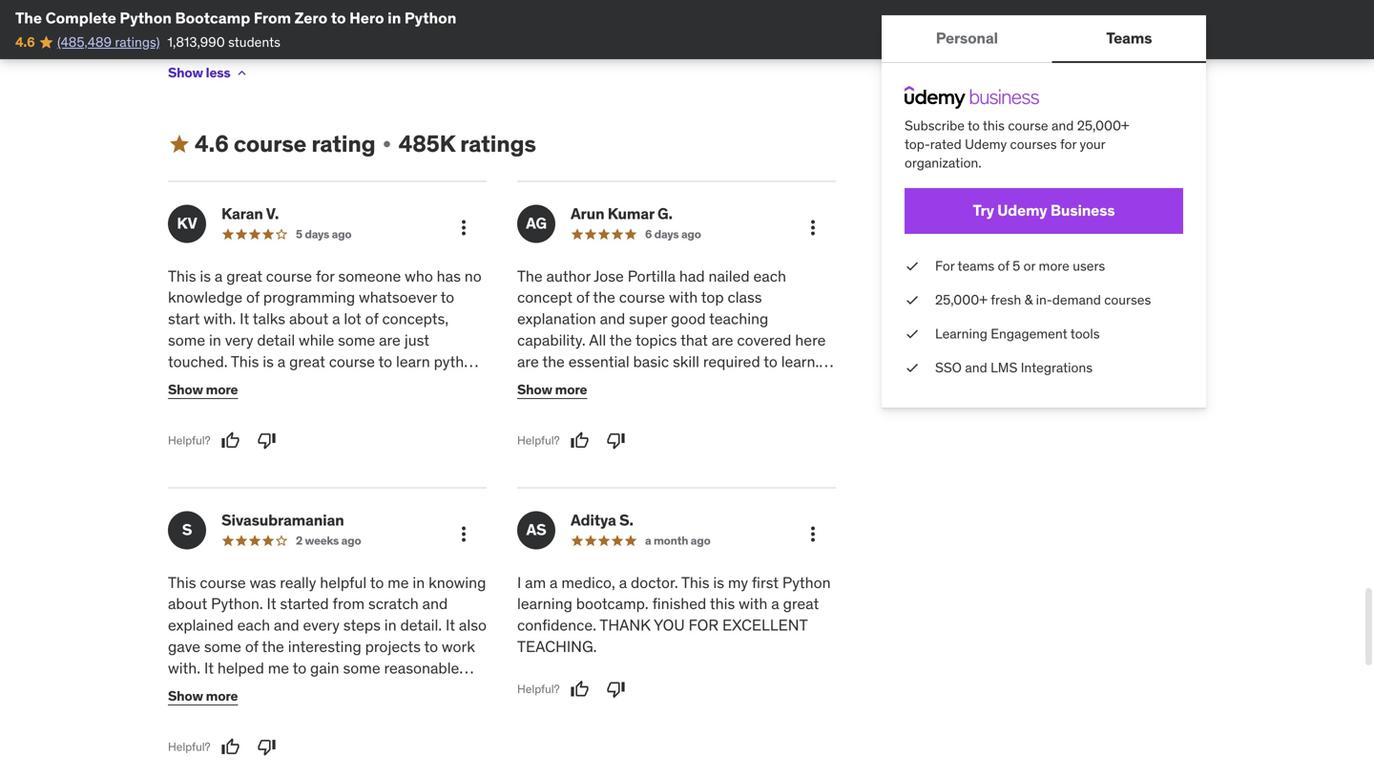 Task type: describe. For each thing, give the bounding box(es) containing it.
1 vertical spatial learned
[[367, 459, 419, 478]]

2 weeks ago
[[296, 533, 361, 548]]

some up as
[[343, 658, 381, 678]]

of right teams
[[998, 257, 1010, 274]]

work
[[442, 637, 475, 656]]

my
[[728, 573, 749, 592]]

mark review by aditya s. as helpful image
[[571, 680, 590, 699]]

1 vertical spatial something
[[286, 437, 358, 457]]

of inside the this course was really helpful to me in knowing about python. it started from scratch and explained each and every steps in detail. it also gave some of the interesting projects to work with. it helped me to gain some reasonable programming skill in python as a beginner.
[[245, 637, 258, 656]]

this down very
[[231, 352, 259, 371]]

are inside this is a great course for someone who has no knowledge of programming whatsoever to start with. it talks about a lot of concepts, some in very detail while some are just touched. this is a great course to learn python from but something that i have learned after completing this course that i (and you) will perhaps have to learn more technologies to actually program something of real utility. a lot of those technologies can be learned in python only like machine learning and data science or data structures. so yeah, this makes a strong base in those terms. great course, will recommend.
[[379, 330, 401, 350]]

to up reasonable
[[424, 637, 438, 656]]

like
[[200, 480, 224, 500]]

helpful? for this course was really helpful to me in knowing about python. it started from scratch and explained each and every steps in detail. it also gave some of the interesting projects to work with. it helped me to gain some reasonable programming skill in python as a beginner.
[[168, 739, 211, 754]]

touched.
[[168, 352, 228, 371]]

2
[[296, 533, 303, 548]]

(and
[[366, 394, 395, 414]]

0 horizontal spatial will
[[404, 523, 427, 542]]

0 vertical spatial is
[[200, 266, 211, 286]]

great
[[309, 523, 347, 542]]

helpful
[[320, 573, 367, 592]]

to up a
[[448, 416, 462, 435]]

it left also on the left bottom of the page
[[446, 615, 455, 635]]

am
[[525, 573, 546, 592]]

ratings)
[[115, 33, 160, 51]]

6 days ago
[[645, 227, 701, 241]]

0 vertical spatial something
[[230, 373, 303, 393]]

course up level at the bottom of page
[[666, 373, 712, 393]]

(485,489
[[57, 33, 112, 51]]

entry.
[[714, 394, 752, 414]]

also
[[459, 615, 487, 635]]

g.
[[658, 204, 673, 223]]

learn inside the author jose portilla had nailed each concept of the course with top class explanation and super good teaching capability. all the topics that are covered here are the essential basic skill required to learn. i truly recommend this course for those who want learn from a basic level entry.
[[554, 394, 588, 414]]

teams button
[[1053, 15, 1207, 61]]

and up detail.
[[423, 594, 448, 614]]

and right sso at right
[[966, 359, 988, 376]]

a left month
[[645, 533, 652, 548]]

terms.
[[262, 523, 305, 542]]

show for the author jose portilla had nailed each concept of the course with top class explanation and super good teaching capability. all the topics that are covered here are the essential basic skill required to learn. i truly recommend this course for those who want learn from a basic level entry.
[[517, 381, 553, 398]]

be
[[346, 459, 364, 478]]

and inside this is a great course for someone who has no knowledge of programming whatsoever to start with. it talks about a lot of concepts, some in very detail while some are just touched. this is a great course to learn python from but something that i have learned after completing this course that i (and you) will perhaps have to learn more technologies to actually program something of real utility. a lot of those technologies can be learned in python only like machine learning and data science or data structures. so yeah, this makes a strong base in those terms. great course, will recommend.
[[348, 480, 374, 500]]

the right all
[[610, 330, 632, 350]]

knowledge
[[168, 288, 243, 307]]

0 vertical spatial great
[[226, 266, 262, 286]]

this up knowledge
[[168, 266, 196, 286]]

to right zero
[[331, 8, 346, 28]]

topics
[[636, 330, 677, 350]]

s
[[182, 520, 192, 540]]

karan
[[221, 204, 263, 223]]

0 vertical spatial learned
[[380, 373, 432, 393]]

utility.
[[408, 437, 449, 457]]

has
[[437, 266, 461, 286]]

your
[[1080, 136, 1106, 153]]

real
[[379, 437, 404, 457]]

teaching
[[709, 309, 769, 328]]

ago for for
[[332, 227, 352, 241]]

additional actions for review by arun kumar g. image
[[802, 216, 825, 239]]

0 vertical spatial lot
[[344, 309, 362, 328]]

someone
[[338, 266, 401, 286]]

1 vertical spatial basic
[[640, 394, 675, 414]]

in down interesting
[[294, 680, 306, 699]]

it left the "helped"
[[204, 658, 214, 678]]

mark review by karan v. as helpful image
[[221, 431, 240, 450]]

to up program
[[263, 416, 277, 435]]

to inside the subscribe to this course and 25,000+ top‑rated udemy courses for your organization.
[[968, 117, 980, 134]]

and inside the author jose portilla had nailed each concept of the course with top class explanation and super good teaching capability. all the topics that are covered here are the essential basic skill required to learn. i truly recommend this course for those who want learn from a basic level entry.
[[600, 309, 626, 328]]

this inside the author jose portilla had nailed each concept of the course with top class explanation and super good teaching capability. all the topics that are covered here are the essential basic skill required to learn. i truly recommend this course for those who want learn from a basic level entry.
[[637, 373, 662, 393]]

some right while
[[338, 330, 375, 350]]

1,813,990
[[168, 33, 225, 51]]

teaching.
[[517, 637, 597, 656]]

show more for of
[[168, 687, 238, 704]]

1 vertical spatial data
[[168, 501, 198, 521]]

the down jose
[[593, 288, 616, 307]]

1 horizontal spatial learn
[[396, 352, 430, 371]]

1 horizontal spatial will
[[431, 394, 453, 414]]

the for the author jose portilla had nailed each concept of the course with top class explanation and super good teaching capability. all the topics that are covered here are the essential basic skill required to learn. i truly recommend this course for those who want learn from a basic level entry.
[[517, 266, 543, 286]]

0 vertical spatial basic
[[633, 352, 669, 371]]

1 vertical spatial 25,000+
[[936, 291, 988, 308]]

some down start at the top left of the page
[[168, 330, 205, 350]]

skill inside the this course was really helpful to me in knowing about python. it started from scratch and explained each and every steps in detail. it also gave some of the interesting projects to work with. it helped me to gain some reasonable programming skill in python as a beginner.
[[264, 680, 290, 699]]

25,000+ fresh & in-demand courses
[[936, 291, 1152, 308]]

2 vertical spatial those
[[220, 523, 259, 542]]

hero
[[350, 8, 384, 28]]

but
[[204, 373, 227, 393]]

medium image
[[168, 133, 191, 156]]

more for this is a great course for someone who has no knowledge of programming whatsoever to start with. it talks about a lot of concepts, some in very detail while some are just touched. this is a great course to learn python from but something that i have learned after completing this course that i (and you) will perhaps have to learn more technologies to actually program something of real utility. a lot of those technologies can be learned in python only like machine learning and data science or data structures. so yeah, this makes a strong base in those terms. great course, will recommend.
[[206, 381, 238, 398]]

karan v.
[[221, 204, 279, 223]]

required
[[703, 352, 761, 371]]

teams
[[1107, 28, 1153, 48]]

personal
[[936, 28, 999, 48]]

only
[[168, 480, 196, 500]]

mark review by aditya s. as unhelpful image
[[607, 680, 626, 699]]

actually
[[168, 437, 221, 457]]

learning inside this is a great course for someone who has no knowledge of programming whatsoever to start with. it talks about a lot of concepts, some in very detail while some are just touched. this is a great course to learn python from but something that i have learned after completing this course that i (and you) will perhaps have to learn more technologies to actually program something of real utility. a lot of those technologies can be learned in python only like machine learning and data science or data structures. so yeah, this makes a strong base in those terms. great course, will recommend.
[[289, 480, 344, 500]]

machine
[[227, 480, 285, 500]]

python right hero at top left
[[405, 8, 457, 28]]

super
[[629, 309, 668, 328]]

the complete python bootcamp from zero to hero in python
[[15, 8, 457, 28]]

the inside the this course was really helpful to me in knowing about python. it started from scratch and explained each and every steps in detail. it also gave some of the interesting projects to work with. it helped me to gain some reasonable programming skill in python as a beginner.
[[262, 637, 284, 656]]

started
[[280, 594, 329, 614]]

a down detail
[[278, 352, 286, 371]]

1 vertical spatial great
[[289, 352, 325, 371]]

a inside the author jose portilla had nailed each concept of the course with top class explanation and super good teaching capability. all the topics that are covered here are the essential basic skill required to learn. i truly recommend this course for those who want learn from a basic level entry.
[[628, 394, 636, 414]]

truly
[[517, 373, 548, 393]]

capability.
[[517, 330, 586, 350]]

days for karan v.
[[305, 227, 329, 241]]

ago for nailed
[[682, 227, 701, 241]]

bootcamp.
[[576, 594, 649, 614]]

from inside the author jose portilla had nailed each concept of the course with top class explanation and super good teaching capability. all the topics that are covered here are the essential basic skill required to learn. i truly recommend this course for those who want learn from a basic level entry.
[[592, 394, 624, 414]]

it inside this is a great course for someone who has no knowledge of programming whatsoever to start with. it talks about a lot of concepts, some in very detail while some are just touched. this is a great course to learn python from but something that i have learned after completing this course that i (and you) will perhaps have to learn more technologies to actually program something of real utility. a lot of those technologies can be learned in python only like machine learning and data science or data structures. so yeah, this makes a strong base in those terms. great course, will recommend.
[[240, 309, 249, 328]]

while
[[299, 330, 334, 350]]

in up projects
[[385, 615, 397, 635]]

0 horizontal spatial me
[[268, 658, 289, 678]]

sivasubramanian
[[221, 510, 344, 530]]

2 horizontal spatial are
[[712, 330, 734, 350]]

1 vertical spatial udemy
[[998, 201, 1048, 220]]

here
[[796, 330, 826, 350]]

beginner.
[[393, 680, 457, 699]]

mark review by arun kumar g. as unhelpful image
[[607, 431, 626, 450]]

structures.
[[202, 501, 275, 521]]

additional actions for review by aditya s. image
[[802, 522, 825, 545]]

show less button
[[168, 54, 250, 92]]

excellent
[[723, 615, 808, 635]]

explanation
[[517, 309, 596, 328]]

show more button for are
[[517, 371, 587, 409]]

1 vertical spatial that
[[306, 373, 334, 393]]

to down the has
[[441, 288, 455, 307]]

this inside i am a medico, a doctor. this is my first python learning bootcamp. finished this with a great confidence. thank you for excellent teaching.
[[710, 594, 735, 614]]

ago for doctor.
[[691, 533, 711, 548]]

teams
[[958, 257, 995, 274]]

this is a great course for someone who has no knowledge of programming whatsoever to start with. it talks about a lot of concepts, some in very detail while some are just touched. this is a great course to learn python from but something that i have learned after completing this course that i (and you) will perhaps have to learn more technologies to actually program something of real utility. a lot of those technologies can be learned in python only like machine learning and data science or data structures. so yeah, this makes a strong base in those terms. great course, will recommend.
[[168, 266, 486, 564]]

steps
[[343, 615, 381, 635]]

course up super
[[619, 288, 666, 307]]

those inside the author jose portilla had nailed each concept of the course with top class explanation and super good teaching capability. all the topics that are covered here are the essential basic skill required to learn. i truly recommend this course for those who want learn from a basic level entry.
[[738, 373, 776, 393]]

confidence.
[[517, 615, 597, 635]]

2 vertical spatial that
[[327, 394, 354, 414]]

who inside this is a great course for someone who has no knowledge of programming whatsoever to start with. it talks about a lot of concepts, some in very detail while some are just touched. this is a great course to learn python from but something that i have learned after completing this course that i (and you) will perhaps have to learn more technologies to actually program something of real utility. a lot of those technologies can be learned in python only like machine learning and data science or data structures. so yeah, this makes a strong base in those terms. great course, will recommend.
[[405, 266, 433, 286]]

more left users
[[1039, 257, 1070, 274]]

bootcamp
[[175, 8, 250, 28]]

mark review by arun kumar g. as helpful image
[[571, 431, 590, 450]]

in down utility.
[[422, 459, 435, 478]]

a down first at the bottom right
[[772, 594, 780, 614]]

udemy inside the subscribe to this course and 25,000+ top‑rated udemy courses for your organization.
[[965, 136, 1007, 153]]

is inside i am a medico, a doctor. this is my first python learning bootcamp. finished this with a great confidence. thank you for excellent teaching.
[[714, 573, 725, 592]]

0 vertical spatial me
[[388, 573, 409, 592]]

programming inside this is a great course for someone who has no knowledge of programming whatsoever to start with. it talks about a lot of concepts, some in very detail while some are just touched. this is a great course to learn python from but something that i have learned after completing this course that i (and you) will perhaps have to learn more technologies to actually program something of real utility. a lot of those technologies can be learned in python only like machine learning and data science or data structures. so yeah, this makes a strong base in those terms. great course, will recommend.
[[263, 288, 355, 307]]

days for arun kumar g.
[[655, 227, 679, 241]]

course up v. at the top left
[[234, 129, 307, 158]]

this course was really helpful to me in knowing about python. it started from scratch and explained each and every steps in detail. it also gave some of the interesting projects to work with. it helped me to gain some reasonable programming skill in python as a beginner.
[[168, 573, 487, 699]]

show less
[[168, 64, 231, 81]]

0 vertical spatial technologies
[[357, 416, 445, 435]]

users
[[1073, 257, 1106, 274]]

a down science
[[418, 501, 426, 521]]

for inside this is a great course for someone who has no knowledge of programming whatsoever to start with. it talks about a lot of concepts, some in very detail while some are just touched. this is a great course to learn python from but something that i have learned after completing this course that i (and you) will perhaps have to learn more technologies to actually program something of real utility. a lot of those technologies can be learned in python only like machine learning and data science or data structures. so yeah, this makes a strong base in those terms. great course, will recommend.
[[316, 266, 335, 286]]

skill inside the author jose portilla had nailed each concept of the course with top class explanation and super good teaching capability. all the topics that are covered here are the essential basic skill required to learn. i truly recommend this course for those who want learn from a basic level entry.
[[673, 352, 700, 371]]

this inside i am a medico, a doctor. this is my first python learning bootcamp. finished this with a great confidence. thank you for excellent teaching.
[[682, 573, 710, 592]]

python up ratings)
[[120, 8, 172, 28]]

as
[[527, 520, 547, 540]]

485k
[[399, 129, 455, 158]]

485k ratings
[[399, 129, 536, 158]]

course up i
[[329, 352, 375, 371]]

about inside this is a great course for someone who has no knowledge of programming whatsoever to start with. it talks about a lot of concepts, some in very detail while some are just touched. this is a great course to learn python from but something that i have learned after completing this course that i (and you) will perhaps have to learn more technologies to actually program something of real utility. a lot of those technologies can be learned in python only like machine learning and data science or data structures. so yeah, this makes a strong base in those terms. great course, will recommend.
[[289, 309, 329, 328]]

ago for to
[[341, 533, 361, 548]]

perhaps
[[168, 416, 224, 435]]

in right hero at top left
[[388, 8, 401, 28]]

0 horizontal spatial learn
[[281, 416, 315, 435]]

1 horizontal spatial data
[[377, 480, 408, 500]]

this inside the subscribe to this course and 25,000+ top‑rated udemy courses for your organization.
[[983, 117, 1005, 134]]

interesting
[[288, 637, 362, 656]]

in up recommend.
[[204, 523, 217, 542]]

of down whatsoever
[[365, 309, 379, 328]]

programming inside the this course was really helpful to me in knowing about python. it started from scratch and explained each and every steps in detail. it also gave some of the interesting projects to work with. it helped me to gain some reasonable programming skill in python as a beginner.
[[168, 680, 260, 699]]

subscribe
[[905, 117, 965, 134]]

nailed
[[709, 266, 750, 286]]

thank
[[600, 615, 651, 635]]

it down was at the left bottom
[[267, 594, 276, 614]]

course up program
[[277, 394, 323, 414]]

try
[[973, 201, 995, 220]]

1 vertical spatial those
[[185, 459, 223, 478]]

students
[[228, 33, 281, 51]]

with inside the author jose portilla had nailed each concept of the course with top class explanation and super good teaching capability. all the topics that are covered here are the essential basic skill required to learn. i truly recommend this course for those who want learn from a basic level entry.
[[669, 288, 698, 307]]

1 horizontal spatial 5
[[1013, 257, 1021, 274]]

in-
[[1036, 291, 1053, 308]]

each inside the author jose portilla had nailed each concept of the course with top class explanation and super good teaching capability. all the topics that are covered here are the essential basic skill required to learn. i truly recommend this course for those who want learn from a basic level entry.
[[754, 266, 787, 286]]

science
[[411, 480, 463, 500]]

1 horizontal spatial courses
[[1105, 291, 1152, 308]]

lms
[[991, 359, 1018, 376]]

some up the "helped"
[[204, 637, 242, 656]]

want
[[517, 394, 551, 414]]

doctor.
[[631, 573, 678, 592]]

for
[[936, 257, 955, 274]]

the down the capability. at the top of page
[[543, 352, 565, 371]]

4.6 for 4.6 course rating
[[195, 129, 229, 158]]

1 vertical spatial is
[[263, 352, 274, 371]]

0 vertical spatial 5
[[296, 227, 302, 241]]

try udemy business
[[973, 201, 1116, 220]]

show down 1,813,990
[[168, 64, 203, 81]]

helpful? left 'mark review by aditya s. as helpful' image
[[517, 682, 560, 696]]

i am a medico, a doctor. this is my first python learning bootcamp. finished this with a great confidence. thank you for excellent teaching.
[[517, 573, 831, 656]]

detail
[[257, 330, 295, 350]]

learning inside i am a medico, a doctor. this is my first python learning bootcamp. finished this with a great confidence. thank you for excellent teaching.
[[517, 594, 573, 614]]

for teams of 5 or more users
[[936, 257, 1106, 274]]

of left the real
[[362, 437, 375, 457]]



Task type: locate. For each thing, give the bounding box(es) containing it.
that inside the author jose portilla had nailed each concept of the course with top class explanation and super good teaching capability. all the topics that are covered here are the essential basic skill required to learn. i truly recommend this course for those who want learn from a basic level entry.
[[681, 330, 708, 350]]

recommend
[[552, 373, 633, 393]]

python down a
[[438, 459, 486, 478]]

0 horizontal spatial 4.6
[[15, 33, 35, 51]]

1 vertical spatial skill
[[264, 680, 290, 699]]

learning
[[289, 480, 344, 500], [517, 594, 573, 614]]

1 vertical spatial technologies
[[227, 459, 315, 478]]

1 vertical spatial 5
[[1013, 257, 1021, 274]]

courses inside the subscribe to this course and 25,000+ top‑rated udemy courses for your organization.
[[1011, 136, 1057, 153]]

0 horizontal spatial i
[[358, 394, 362, 414]]

and
[[1052, 117, 1074, 134], [600, 309, 626, 328], [966, 359, 988, 376], [348, 480, 374, 500], [423, 594, 448, 614], [274, 615, 299, 635]]

course inside the this course was really helpful to me in knowing about python. it started from scratch and explained each and every steps in detail. it also gave some of the interesting projects to work with. it helped me to gain some reasonable programming skill in python as a beginner.
[[200, 573, 246, 592]]

this inside the this course was really helpful to me in knowing about python. it started from scratch and explained each and every steps in detail. it also gave some of the interesting projects to work with. it helped me to gain some reasonable programming skill in python as a beginner.
[[168, 573, 196, 592]]

completing
[[168, 394, 245, 414]]

25,000+ up learning
[[936, 291, 988, 308]]

ago
[[332, 227, 352, 241], [682, 227, 701, 241], [341, 533, 361, 548], [691, 533, 711, 548]]

this up mark review by karan v. as unhelpful image at the bottom
[[248, 394, 273, 414]]

more for this course was really helpful to me in knowing about python. it started from scratch and explained each and every steps in detail. it also gave some of the interesting projects to work with. it helped me to gain some reasonable programming skill in python as a beginner.
[[206, 687, 238, 704]]

0 vertical spatial udemy
[[965, 136, 1007, 153]]

with. inside the this course was really helpful to me in knowing about python. it started from scratch and explained each and every steps in detail. it also gave some of the interesting projects to work with. it helped me to gain some reasonable programming skill in python as a beginner.
[[168, 658, 201, 678]]

1 vertical spatial lot
[[465, 437, 483, 457]]

mark review by sivasubramanian as unhelpful image
[[257, 737, 276, 756]]

5
[[296, 227, 302, 241], [1013, 257, 1021, 274]]

1 horizontal spatial 25,000+
[[1078, 117, 1130, 134]]

programming up while
[[263, 288, 355, 307]]

tab list
[[882, 15, 1207, 63]]

xsmall image left fresh
[[905, 291, 920, 309]]

in
[[388, 8, 401, 28], [209, 330, 221, 350], [422, 459, 435, 478], [204, 523, 217, 542], [413, 573, 425, 592], [385, 615, 397, 635], [294, 680, 306, 699]]

1 vertical spatial learn
[[554, 394, 588, 414]]

great inside i am a medico, a doctor. this is my first python learning bootcamp. finished this with a great confidence. thank you for excellent teaching.
[[783, 594, 819, 614]]

the for the complete python bootcamp from zero to hero in python
[[15, 8, 42, 28]]

0 vertical spatial have
[[345, 373, 377, 393]]

2 horizontal spatial for
[[1061, 136, 1077, 153]]

1 horizontal spatial skill
[[673, 352, 700, 371]]

helped
[[218, 658, 264, 678]]

1 vertical spatial xsmall image
[[905, 359, 920, 377]]

about inside the this course was really helpful to me in knowing about python. it started from scratch and explained each and every steps in detail. it also gave some of the interesting projects to work with. it helped me to gain some reasonable programming skill in python as a beginner.
[[168, 594, 207, 614]]

the up the "helped"
[[262, 637, 284, 656]]

to up scratch
[[370, 573, 384, 592]]

basic left level at the bottom of page
[[640, 394, 675, 414]]

0 vertical spatial the
[[15, 8, 42, 28]]

xsmall image inside show less button
[[234, 65, 250, 81]]

a right "am"
[[550, 573, 558, 592]]

technologies
[[357, 416, 445, 435], [227, 459, 315, 478]]

each
[[754, 266, 787, 286], [237, 615, 270, 635]]

1 horizontal spatial great
[[289, 352, 325, 371]]

show down the gave
[[168, 687, 203, 704]]

python up 'after'
[[434, 352, 481, 371]]

in up scratch
[[413, 573, 425, 592]]

this down topics in the top left of the page
[[637, 373, 662, 393]]

show more button for of
[[168, 677, 238, 715]]

concept
[[517, 288, 573, 307]]

each up class
[[754, 266, 787, 286]]

aditya
[[571, 510, 616, 530]]

have
[[345, 373, 377, 393], [227, 416, 260, 435]]

skill down topics in the top left of the page
[[673, 352, 700, 371]]

are up truly
[[517, 352, 539, 371]]

and up try udemy business at the top right of page
[[1052, 117, 1074, 134]]

integrations
[[1021, 359, 1093, 376]]

0 vertical spatial from
[[168, 373, 200, 393]]

something down detail
[[230, 373, 303, 393]]

1 horizontal spatial the
[[517, 266, 543, 286]]

mark review by sivasubramanian as helpful image
[[221, 737, 240, 756]]

that left i
[[306, 373, 334, 393]]

1 horizontal spatial technologies
[[357, 416, 445, 435]]

medico,
[[562, 573, 616, 592]]

no
[[465, 266, 482, 286]]

from inside this is a great course for someone who has no knowledge of programming whatsoever to start with. it talks about a lot of concepts, some in very detail while some are just touched. this is a great course to learn python from but something that i have learned after completing this course that i (and you) will perhaps have to learn more technologies to actually program something of real utility. a lot of those technologies can be learned in python only like machine learning and data science or data structures. so yeah, this makes a strong base in those terms. great course, will recommend.
[[168, 373, 200, 393]]

1 horizontal spatial learning
[[517, 594, 573, 614]]

tab list containing personal
[[882, 15, 1207, 63]]

1 vertical spatial for
[[316, 266, 335, 286]]

2 horizontal spatial is
[[714, 573, 725, 592]]

data
[[377, 480, 408, 500], [168, 501, 198, 521]]

2 vertical spatial from
[[333, 594, 365, 614]]

1,813,990 students
[[168, 33, 281, 51]]

1 horizontal spatial xsmall image
[[905, 359, 920, 377]]

2 vertical spatial is
[[714, 573, 725, 592]]

of up the "helped"
[[245, 637, 258, 656]]

2 vertical spatial for
[[715, 373, 734, 393]]

with. inside this is a great course for someone who has no knowledge of programming whatsoever to start with. it talks about a lot of concepts, some in very detail while some are just touched. this is a great course to learn python from but something that i have learned after completing this course that i (and you) will perhaps have to learn more technologies to actually program something of real utility. a lot of those technologies can be learned in python only like machine learning and data science or data structures. so yeah, this makes a strong base in those terms. great course, will recommend.
[[204, 309, 236, 328]]

1 vertical spatial the
[[517, 266, 543, 286]]

show for this course was really helpful to me in knowing about python. it started from scratch and explained each and every steps in detail. it also gave some of the interesting projects to work with. it helped me to gain some reasonable programming skill in python as a beginner.
[[168, 687, 203, 704]]

4.6 for 4.6
[[15, 33, 35, 51]]

i inside this is a great course for someone who has no knowledge of programming whatsoever to start with. it talks about a lot of concepts, some in very detail while some are just touched. this is a great course to learn python from but something that i have learned after completing this course that i (and you) will perhaps have to learn more technologies to actually program something of real utility. a lot of those technologies can be learned in python only like machine learning and data science or data structures. so yeah, this makes a strong base in those terms. great course, will recommend.
[[358, 394, 362, 414]]

yeah,
[[301, 501, 337, 521]]

2 vertical spatial learn
[[281, 416, 315, 435]]

0 horizontal spatial the
[[15, 8, 42, 28]]

portilla
[[628, 266, 676, 286]]

is down detail
[[263, 352, 274, 371]]

about up explained
[[168, 594, 207, 614]]

programming down the "helped"
[[168, 680, 260, 699]]

xsmall image
[[234, 65, 250, 81], [905, 359, 920, 377]]

me up scratch
[[388, 573, 409, 592]]

0 horizontal spatial great
[[226, 266, 262, 286]]

additional actions for review by karan v. image
[[453, 216, 475, 239]]

so
[[279, 501, 297, 521]]

try udemy business link
[[905, 188, 1184, 234]]

0 vertical spatial for
[[1061, 136, 1077, 153]]

(485,489 ratings)
[[57, 33, 160, 51]]

2 horizontal spatial i
[[823, 352, 827, 371]]

0 horizontal spatial xsmall image
[[234, 65, 250, 81]]

0 vertical spatial i
[[823, 352, 827, 371]]

course,
[[351, 523, 401, 542]]

great up knowledge
[[226, 266, 262, 286]]

for inside the author jose portilla had nailed each concept of the course with top class explanation and super good teaching capability. all the topics that are covered here are the essential basic skill required to learn. i truly recommend this course for those who want learn from a basic level entry.
[[715, 373, 734, 393]]

is
[[200, 266, 211, 286], [263, 352, 274, 371], [714, 573, 725, 592]]

a up while
[[332, 309, 340, 328]]

2 vertical spatial i
[[517, 573, 522, 592]]

learned up you)
[[380, 373, 432, 393]]

with inside i am a medico, a doctor. this is my first python learning bootcamp. finished this with a great confidence. thank you for excellent teaching.
[[739, 594, 768, 614]]

of up the talks
[[246, 288, 260, 307]]

show down the capability. at the top of page
[[517, 381, 553, 398]]

1 horizontal spatial lot
[[465, 437, 483, 457]]

1 horizontal spatial about
[[289, 309, 329, 328]]

1 horizontal spatial is
[[263, 352, 274, 371]]

more down the "helped"
[[206, 687, 238, 704]]

it up very
[[240, 309, 249, 328]]

xsmall image left sso at right
[[905, 359, 920, 377]]

the author jose portilla had nailed each concept of the course with top class explanation and super good teaching capability. all the topics that are covered here are the essential basic skill required to learn. i truly recommend this course for those who want learn from a basic level entry.
[[517, 266, 827, 414]]

xsmall image left 'for'
[[905, 257, 920, 275]]

learned
[[380, 373, 432, 393], [367, 459, 419, 478]]

is up knowledge
[[200, 266, 211, 286]]

5 days ago
[[296, 227, 352, 241]]

show more for detail
[[168, 381, 238, 398]]

helpful?
[[168, 433, 211, 448], [517, 433, 560, 448], [517, 682, 560, 696], [168, 739, 211, 754]]

or up strong
[[467, 480, 481, 500]]

each inside the this course was really helpful to me in knowing about python. it started from scratch and explained each and every steps in detail. it also gave some of the interesting projects to work with. it helped me to gain some reasonable programming skill in python as a beginner.
[[237, 615, 270, 635]]

0 vertical spatial skill
[[673, 352, 700, 371]]

0 horizontal spatial or
[[467, 480, 481, 500]]

all
[[589, 330, 606, 350]]

1 vertical spatial from
[[592, 394, 624, 414]]

helpful? left mark review by sivasubramanian as helpful image
[[168, 739, 211, 754]]

0 horizontal spatial days
[[305, 227, 329, 241]]

this up course,
[[340, 501, 365, 521]]

course up the talks
[[266, 266, 312, 286]]

1 horizontal spatial for
[[715, 373, 734, 393]]

2 horizontal spatial great
[[783, 594, 819, 614]]

basic down topics in the top left of the page
[[633, 352, 669, 371]]

python down gain
[[310, 680, 358, 699]]

sso and lms integrations
[[936, 359, 1093, 376]]

0 horizontal spatial programming
[[168, 680, 260, 699]]

the inside the author jose portilla had nailed each concept of the course with top class explanation and super good teaching capability. all the topics that are covered here are the essential basic skill required to learn. i truly recommend this course for those who want learn from a basic level entry.
[[517, 266, 543, 286]]

or up &
[[1024, 257, 1036, 274]]

0 horizontal spatial lot
[[344, 309, 362, 328]]

organization.
[[905, 154, 982, 172]]

of inside the author jose portilla had nailed each concept of the course with top class explanation and super good teaching capability. all the topics that are covered here are the essential basic skill required to learn. i truly recommend this course for those who want learn from a basic level entry.
[[577, 288, 590, 307]]

are left "just"
[[379, 330, 401, 350]]

those up 'entry.'
[[738, 373, 776, 393]]

that down i
[[327, 394, 354, 414]]

or inside this is a great course for someone who has no knowledge of programming whatsoever to start with. it talks about a lot of concepts, some in very detail while some are just touched. this is a great course to learn python from but something that i have learned after completing this course that i (and you) will perhaps have to learn more technologies to actually program something of real utility. a lot of those technologies can be learned in python only like machine learning and data science or data structures. so yeah, this makes a strong base in those terms. great course, will recommend.
[[467, 480, 481, 500]]

i inside the author jose portilla had nailed each concept of the course with top class explanation and super good teaching capability. all the topics that are covered here are the essential basic skill required to learn. i truly recommend this course for those who want learn from a basic level entry.
[[823, 352, 827, 371]]

1 days from the left
[[305, 227, 329, 241]]

arun
[[571, 204, 605, 223]]

for down 5 days ago
[[316, 266, 335, 286]]

who inside the author jose portilla had nailed each concept of the course with top class explanation and super good teaching capability. all the topics that are covered here are the essential basic skill required to learn. i truly recommend this course for those who want learn from a basic level entry.
[[780, 373, 808, 393]]

kv
[[177, 214, 197, 233]]

fresh
[[991, 291, 1022, 308]]

a inside the this course was really helpful to me in knowing about python. it started from scratch and explained each and every steps in detail. it also gave some of the interesting projects to work with. it helped me to gain some reasonable programming skill in python as a beginner.
[[381, 680, 389, 699]]

1 vertical spatial with
[[739, 594, 768, 614]]

courses
[[1011, 136, 1057, 153], [1105, 291, 1152, 308]]

1 horizontal spatial or
[[1024, 257, 1036, 274]]

recommend.
[[168, 544, 253, 564]]

2 horizontal spatial learn
[[554, 394, 588, 414]]

0 horizontal spatial for
[[316, 266, 335, 286]]

really
[[280, 573, 316, 592]]

2 horizontal spatial from
[[592, 394, 624, 414]]

of down author in the top of the page
[[577, 288, 590, 307]]

with. down knowledge
[[204, 309, 236, 328]]

1 vertical spatial will
[[404, 523, 427, 542]]

in left very
[[209, 330, 221, 350]]

to left gain
[[293, 658, 307, 678]]

0 horizontal spatial 25,000+
[[936, 291, 988, 308]]

0 vertical spatial 4.6
[[15, 33, 35, 51]]

level
[[679, 394, 710, 414]]

more inside this is a great course for someone who has no knowledge of programming whatsoever to start with. it talks about a lot of concepts, some in very detail while some are just touched. this is a great course to learn python from but something that i have learned after completing this course that i (and you) will perhaps have to learn more technologies to actually program something of real utility. a lot of those technologies can be learned in python only like machine learning and data science or data structures. so yeah, this makes a strong base in those terms. great course, will recommend.
[[318, 416, 354, 435]]

from inside the this course was really helpful to me in knowing about python. it started from scratch and explained each and every steps in detail. it also gave some of the interesting projects to work with. it helped me to gain some reasonable programming skill in python as a beginner.
[[333, 594, 365, 614]]

to inside the author jose portilla had nailed each concept of the course with top class explanation and super good teaching capability. all the topics that are covered here are the essential basic skill required to learn. i truly recommend this course for those who want learn from a basic level entry.
[[764, 352, 778, 371]]

of up only
[[168, 459, 181, 478]]

show for this is a great course for someone who has no knowledge of programming whatsoever to start with. it talks about a lot of concepts, some in very detail while some are just touched. this is a great course to learn python from but something that i have learned after completing this course that i (and you) will perhaps have to learn more technologies to actually program something of real utility. a lot of those technologies can be learned in python only like machine learning and data science or data structures. so yeah, this makes a strong base in those terms. great course, will recommend.
[[168, 381, 203, 398]]

is left my
[[714, 573, 725, 592]]

1 horizontal spatial are
[[517, 352, 539, 371]]

with. down the gave
[[168, 658, 201, 678]]

start
[[168, 309, 200, 328]]

for inside the subscribe to this course and 25,000+ top‑rated udemy courses for your organization.
[[1061, 136, 1077, 153]]

0 horizontal spatial is
[[200, 266, 211, 286]]

1 horizontal spatial from
[[333, 594, 365, 614]]

1 vertical spatial with.
[[168, 658, 201, 678]]

0 vertical spatial python
[[434, 352, 481, 371]]

arun kumar g.
[[571, 204, 673, 223]]

4.6 course rating
[[195, 129, 376, 158]]

this up finished
[[682, 573, 710, 592]]

subscribe to this course and 25,000+ top‑rated udemy courses for your organization.
[[905, 117, 1130, 172]]

basic
[[633, 352, 669, 371], [640, 394, 675, 414]]

a up the bootcamp.
[[619, 573, 627, 592]]

those down structures.
[[220, 523, 259, 542]]

1 horizontal spatial 4.6
[[195, 129, 229, 158]]

additional actions for review by sivasubramanian image
[[453, 522, 475, 545]]

xsmall image left learning
[[905, 325, 920, 343]]

just
[[405, 330, 430, 350]]

1 horizontal spatial who
[[780, 373, 808, 393]]

xsmall image
[[380, 136, 395, 152], [905, 257, 920, 275], [905, 291, 920, 309], [905, 325, 920, 343]]

2 days from the left
[[655, 227, 679, 241]]

xsmall image left 485k
[[380, 136, 395, 152]]

weeks
[[305, 533, 339, 548]]

technologies up machine
[[227, 459, 315, 478]]

good
[[671, 309, 706, 328]]

0 horizontal spatial 5
[[296, 227, 302, 241]]

about up while
[[289, 309, 329, 328]]

ago right month
[[691, 533, 711, 548]]

ag
[[526, 214, 547, 233]]

25,000+ up your
[[1078, 117, 1130, 134]]

month
[[654, 533, 689, 548]]

1 vertical spatial about
[[168, 594, 207, 614]]

25,000+ inside the subscribe to this course and 25,000+ top‑rated udemy courses for your organization.
[[1078, 117, 1130, 134]]

0 horizontal spatial about
[[168, 594, 207, 614]]

show more for are
[[517, 381, 587, 398]]

technologies up the real
[[357, 416, 445, 435]]

who
[[405, 266, 433, 286], [780, 373, 808, 393]]

reasonable
[[384, 658, 460, 678]]

1 vertical spatial who
[[780, 373, 808, 393]]

show more down the "helped"
[[168, 687, 238, 704]]

great up excellent
[[783, 594, 819, 614]]

0 vertical spatial about
[[289, 309, 329, 328]]

more for the author jose portilla had nailed each concept of the course with top class explanation and super good teaching capability. all the topics that are covered here are the essential basic skill required to learn. i truly recommend this course for those who want learn from a basic level entry.
[[555, 381, 587, 398]]

and down started on the bottom of page
[[274, 615, 299, 635]]

1 horizontal spatial with
[[739, 594, 768, 614]]

and inside the subscribe to this course and 25,000+ top‑rated udemy courses for your organization.
[[1052, 117, 1074, 134]]

learned down the real
[[367, 459, 419, 478]]

0 vertical spatial xsmall image
[[234, 65, 250, 81]]

course inside the subscribe to this course and 25,000+ top‑rated udemy courses for your organization.
[[1009, 117, 1049, 134]]

1 vertical spatial have
[[227, 416, 260, 435]]

ago right weeks
[[341, 533, 361, 548]]

0 vertical spatial each
[[754, 266, 787, 286]]

python inside the this course was really helpful to me in knowing about python. it started from scratch and explained each and every steps in detail. it also gave some of the interesting projects to work with. it helped me to gain some reasonable programming skill in python as a beginner.
[[310, 680, 358, 699]]

gain
[[310, 658, 340, 678]]

who down the learn.
[[780, 373, 808, 393]]

0 vertical spatial courses
[[1011, 136, 1057, 153]]

6
[[645, 227, 652, 241]]

demand
[[1053, 291, 1102, 308]]

s.
[[620, 510, 634, 530]]

some
[[168, 330, 205, 350], [338, 330, 375, 350], [204, 637, 242, 656], [343, 658, 381, 678]]

lot right a
[[465, 437, 483, 457]]

great
[[226, 266, 262, 286], [289, 352, 325, 371], [783, 594, 819, 614]]

0 horizontal spatial learning
[[289, 480, 344, 500]]

courses left your
[[1011, 136, 1057, 153]]

show more down touched.
[[168, 381, 238, 398]]

me right the "helped"
[[268, 658, 289, 678]]

helpful? for the author jose portilla had nailed each concept of the course with top class explanation and super good teaching capability. all the topics that are covered here are the essential basic skill required to learn. i truly recommend this course for those who want learn from a basic level entry.
[[517, 433, 560, 448]]

whatsoever
[[359, 288, 437, 307]]

from
[[168, 373, 200, 393], [592, 394, 624, 414], [333, 594, 365, 614]]

1 horizontal spatial programming
[[263, 288, 355, 307]]

0 vertical spatial learning
[[289, 480, 344, 500]]

1 vertical spatial 4.6
[[195, 129, 229, 158]]

show more button down the gave
[[168, 677, 238, 715]]

mark review by karan v. as unhelpful image
[[257, 431, 276, 450]]

learn
[[396, 352, 430, 371], [554, 394, 588, 414], [281, 416, 315, 435]]

xsmall image for 25,000+
[[905, 291, 920, 309]]

udemy business image
[[905, 86, 1040, 109]]

program
[[224, 437, 282, 457]]

gave
[[168, 637, 200, 656]]

data down only
[[168, 501, 198, 521]]

that
[[681, 330, 708, 350], [306, 373, 334, 393], [327, 394, 354, 414]]

1 horizontal spatial have
[[345, 373, 377, 393]]

from
[[254, 8, 291, 28]]

&
[[1025, 291, 1033, 308]]

python inside i am a medico, a doctor. this is my first python learning bootcamp. finished this with a great confidence. thank you for excellent teaching.
[[783, 573, 831, 592]]

for
[[1061, 136, 1077, 153], [316, 266, 335, 286], [715, 373, 734, 393]]

the
[[593, 288, 616, 307], [610, 330, 632, 350], [543, 352, 565, 371], [262, 637, 284, 656]]

covered
[[737, 330, 792, 350]]

from down the recommend
[[592, 394, 624, 414]]

1 horizontal spatial i
[[517, 573, 522, 592]]

and down be
[[348, 480, 374, 500]]

learn.
[[782, 352, 819, 371]]

to down "covered"
[[764, 352, 778, 371]]

1 vertical spatial me
[[268, 658, 289, 678]]

0 horizontal spatial from
[[168, 373, 200, 393]]

to up (and
[[379, 352, 392, 371]]

udemy right try
[[998, 201, 1048, 220]]

xsmall image for learning
[[905, 325, 920, 343]]

personal button
[[882, 15, 1053, 61]]

2 vertical spatial great
[[783, 594, 819, 614]]

xsmall image right less
[[234, 65, 250, 81]]

days
[[305, 227, 329, 241], [655, 227, 679, 241]]

have up program
[[227, 416, 260, 435]]

i inside i am a medico, a doctor. this is my first python learning bootcamp. finished this with a great confidence. thank you for excellent teaching.
[[517, 573, 522, 592]]

xsmall image for for
[[905, 257, 920, 275]]

i left "am"
[[517, 573, 522, 592]]

a up knowledge
[[215, 266, 223, 286]]

0 vertical spatial with
[[669, 288, 698, 307]]

python.
[[211, 594, 263, 614]]

show more button for detail
[[168, 371, 238, 409]]

you
[[654, 615, 685, 635]]

helpful? for this is a great course for someone who has no knowledge of programming whatsoever to start with. it talks about a lot of concepts, some in very detail while some are just touched. this is a great course to learn python from but something that i have learned after completing this course that i (and you) will perhaps have to learn more technologies to actually program something of real utility. a lot of those technologies can be learned in python only like machine learning and data science or data structures. so yeah, this makes a strong base in those terms. great course, will recommend.
[[168, 433, 211, 448]]

1 vertical spatial python
[[438, 459, 486, 478]]

i left (and
[[358, 394, 362, 414]]

with up excellent
[[739, 594, 768, 614]]

had
[[680, 266, 705, 286]]

detail.
[[400, 615, 442, 635]]

learning
[[936, 325, 988, 342]]

complete
[[45, 8, 116, 28]]

0 vertical spatial learn
[[396, 352, 430, 371]]



Task type: vqa. For each thing, say whether or not it's contained in the screenshot.
"—" on the left of the page
no



